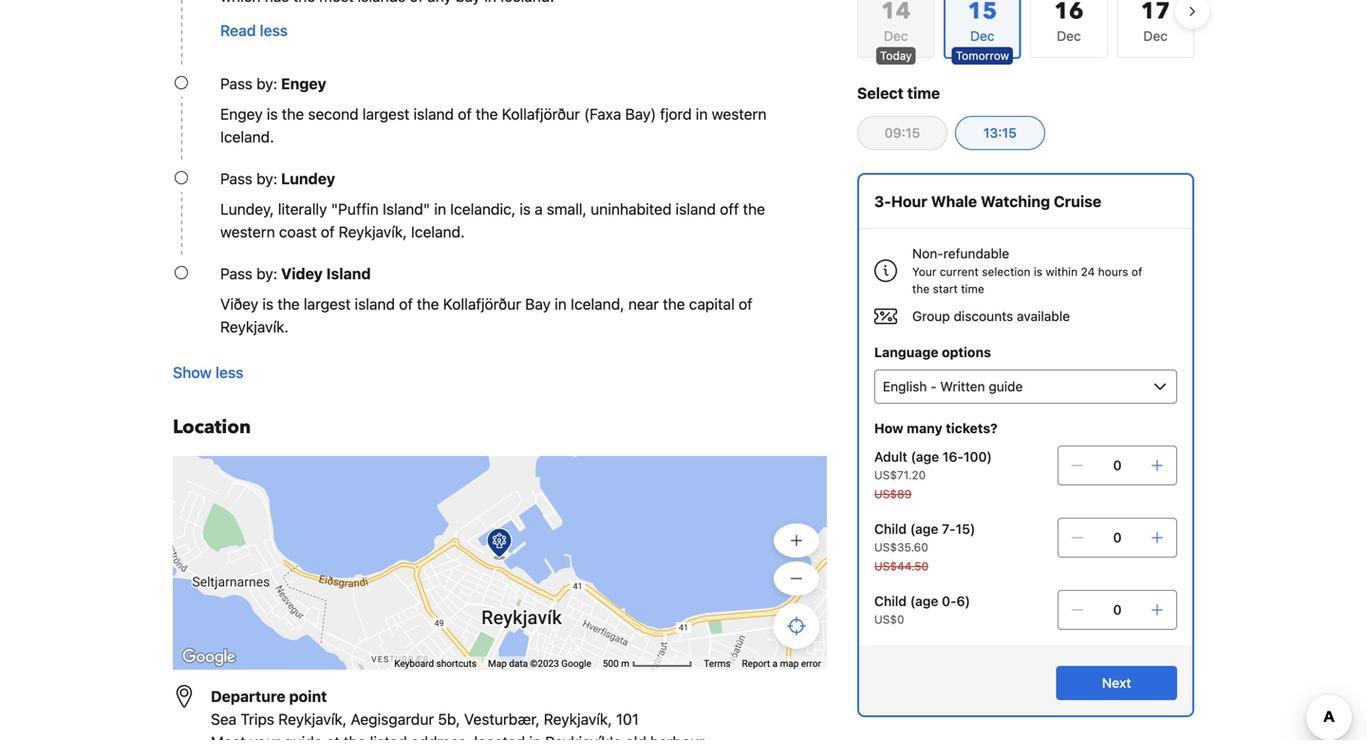 Task type: vqa. For each thing, say whether or not it's contained in the screenshot.
the Airports worldwide
no



Task type: locate. For each thing, give the bounding box(es) containing it.
departure
[[211, 687, 286, 705]]

3 pass from the top
[[220, 265, 253, 283]]

reykjavík, down point
[[279, 710, 347, 728]]

child inside the child (age 0-6) us$0
[[875, 593, 907, 609]]

map region
[[173, 456, 827, 670]]

within
[[1046, 265, 1078, 278]]

largest down island
[[304, 295, 351, 313]]

western inside engey is the second largest island of the kollafjörður (faxa bay) fjord in western iceland.
[[712, 105, 767, 123]]

is down pass by: engey
[[267, 105, 278, 123]]

engey up second
[[281, 75, 327, 93]]

keyboard
[[395, 658, 434, 669]]

1 vertical spatial 0
[[1114, 530, 1122, 545]]

1 vertical spatial pass
[[220, 170, 253, 188]]

m
[[621, 658, 630, 669]]

keyboard shortcuts button
[[395, 657, 477, 670]]

western inside lundey, literally "puffin island" in icelandic, is a small, uninhabited island off the western coast of reykjavík, iceland.
[[220, 223, 275, 241]]

1 horizontal spatial a
[[773, 658, 778, 669]]

1 vertical spatial iceland.
[[411, 223, 465, 241]]

western for engey is the second largest island of the kollafjörður (faxa bay) fjord in western iceland.
[[712, 105, 767, 123]]

1 horizontal spatial dec button
[[1117, 0, 1195, 58]]

the inside lundey, literally "puffin island" in icelandic, is a small, uninhabited island off the western coast of reykjavík, iceland.
[[743, 200, 766, 218]]

child up us$0
[[875, 593, 907, 609]]

us$35.60
[[875, 541, 929, 554]]

2 by: from the top
[[257, 170, 278, 188]]

location
[[173, 414, 251, 440]]

of inside lundey, literally "puffin island" in icelandic, is a small, uninhabited island off the western coast of reykjavík, iceland.
[[321, 223, 335, 241]]

2 vertical spatial in
[[555, 295, 567, 313]]

0 vertical spatial pass
[[220, 75, 253, 93]]

2 vertical spatial (age
[[911, 593, 939, 609]]

2 horizontal spatial dec
[[1144, 28, 1168, 44]]

by: down read less
[[257, 75, 278, 93]]

(age left 0-
[[911, 593, 939, 609]]

1 vertical spatial child
[[875, 593, 907, 609]]

(age inside adult (age 16-100) us$71.20
[[911, 449, 940, 465]]

iceland. down island"
[[411, 223, 465, 241]]

non-
[[913, 246, 944, 261]]

available
[[1017, 308, 1071, 324]]

less right read at the top of the page
[[260, 21, 288, 39]]

kollafjörður
[[502, 105, 580, 123], [443, 295, 522, 313]]

by: left the videy
[[257, 265, 278, 283]]

island inside viðey is the largest island of the kollafjörður bay in iceland, near the capital of reykjavík.
[[355, 295, 395, 313]]

time right select
[[908, 84, 941, 102]]

(age left 7-
[[911, 521, 939, 537]]

is left small, at the top left of the page
[[520, 200, 531, 218]]

time inside non-refundable your current selection is within 24 hours of the start time
[[962, 282, 985, 295]]

2 horizontal spatial island
[[676, 200, 716, 218]]

1 dec from the left
[[884, 28, 909, 44]]

0 horizontal spatial in
[[434, 200, 446, 218]]

1 horizontal spatial dec
[[1058, 28, 1082, 44]]

2 vertical spatial by:
[[257, 265, 278, 283]]

dec inside dec today
[[884, 28, 909, 44]]

reykjavík,
[[339, 223, 407, 241], [279, 710, 347, 728], [544, 710, 612, 728]]

fjord
[[661, 105, 692, 123]]

1 by: from the top
[[257, 75, 278, 93]]

dec today
[[880, 28, 913, 62]]

read less
[[220, 21, 288, 39]]

is up reykjavík.
[[263, 295, 274, 313]]

1 vertical spatial (age
[[911, 521, 939, 537]]

3 dec from the left
[[1144, 28, 1168, 44]]

of
[[458, 105, 472, 123], [321, 223, 335, 241], [1132, 265, 1143, 278], [399, 295, 413, 313], [739, 295, 753, 313]]

"puffin
[[331, 200, 379, 218]]

0 vertical spatial 0
[[1114, 457, 1122, 473]]

is inside engey is the second largest island of the kollafjörður (faxa bay) fjord in western iceland.
[[267, 105, 278, 123]]

show less button
[[173, 361, 244, 384]]

discounts
[[954, 308, 1014, 324]]

next
[[1103, 675, 1132, 691]]

0 vertical spatial kollafjörður
[[502, 105, 580, 123]]

island
[[414, 105, 454, 123], [676, 200, 716, 218], [355, 295, 395, 313]]

0 for child (age 0-6)
[[1114, 602, 1122, 617]]

0 horizontal spatial less
[[216, 363, 244, 381]]

region containing dec
[[843, 0, 1210, 66]]

in right fjord
[[696, 105, 708, 123]]

101
[[616, 710, 639, 728]]

2 horizontal spatial in
[[696, 105, 708, 123]]

whale
[[932, 192, 978, 210]]

0 vertical spatial less
[[260, 21, 288, 39]]

0 vertical spatial child
[[875, 521, 907, 537]]

western right fjord
[[712, 105, 767, 123]]

kollafjörður left (faxa
[[502, 105, 580, 123]]

western for lundey, literally "puffin island" in icelandic, is a small, uninhabited island off the western coast of reykjavík, iceland.
[[220, 223, 275, 241]]

in
[[696, 105, 708, 123], [434, 200, 446, 218], [555, 295, 567, 313]]

read
[[220, 21, 256, 39]]

0 horizontal spatial engey
[[220, 105, 263, 123]]

by: for videy island
[[257, 265, 278, 283]]

1 vertical spatial kollafjörður
[[443, 295, 522, 313]]

0 horizontal spatial iceland.
[[220, 128, 274, 146]]

adult
[[875, 449, 908, 465]]

us$44.50
[[875, 560, 929, 573]]

2 vertical spatial 0
[[1114, 602, 1122, 617]]

dec button
[[1031, 0, 1108, 58], [1117, 0, 1195, 58]]

a left the 'map'
[[773, 658, 778, 669]]

0 horizontal spatial dec
[[884, 28, 909, 44]]

0 vertical spatial a
[[535, 200, 543, 218]]

1 horizontal spatial island
[[414, 105, 454, 123]]

western down lundey,
[[220, 223, 275, 241]]

1 vertical spatial western
[[220, 223, 275, 241]]

0 vertical spatial time
[[908, 84, 941, 102]]

(age for 16-
[[911, 449, 940, 465]]

time down the current
[[962, 282, 985, 295]]

2 0 from the top
[[1114, 530, 1122, 545]]

western
[[712, 105, 767, 123], [220, 223, 275, 241]]

reykjavík, left 101 on the left bottom of page
[[544, 710, 612, 728]]

a
[[535, 200, 543, 218], [773, 658, 778, 669]]

1 vertical spatial largest
[[304, 295, 351, 313]]

(age inside the child (age 0-6) us$0
[[911, 593, 939, 609]]

3 by: from the top
[[257, 265, 278, 283]]

us$71.20
[[875, 468, 926, 482]]

1 vertical spatial in
[[434, 200, 446, 218]]

reykjavík, down "puffin
[[339, 223, 407, 241]]

non-refundable your current selection is within 24 hours of the start time
[[913, 246, 1143, 295]]

1 horizontal spatial largest
[[363, 105, 410, 123]]

0 horizontal spatial a
[[535, 200, 543, 218]]

0 for child (age 7-15)
[[1114, 530, 1122, 545]]

1 vertical spatial by:
[[257, 170, 278, 188]]

lundey,
[[220, 200, 274, 218]]

is left within
[[1034, 265, 1043, 278]]

0 vertical spatial (age
[[911, 449, 940, 465]]

in right bay
[[555, 295, 567, 313]]

map data ©2023 google
[[488, 658, 592, 669]]

(age for 0-
[[911, 593, 939, 609]]

refundable
[[944, 246, 1010, 261]]

0 vertical spatial iceland.
[[220, 128, 274, 146]]

time
[[908, 84, 941, 102], [962, 282, 985, 295]]

0 horizontal spatial western
[[220, 223, 275, 241]]

1 horizontal spatial in
[[555, 295, 567, 313]]

trips
[[241, 710, 275, 728]]

2 vertical spatial island
[[355, 295, 395, 313]]

0 horizontal spatial largest
[[304, 295, 351, 313]]

3 0 from the top
[[1114, 602, 1122, 617]]

0 horizontal spatial island
[[355, 295, 395, 313]]

1 pass from the top
[[220, 75, 253, 93]]

2 vertical spatial pass
[[220, 265, 253, 283]]

0 vertical spatial by:
[[257, 75, 278, 93]]

largest
[[363, 105, 410, 123], [304, 295, 351, 313]]

0 vertical spatial engey
[[281, 75, 327, 93]]

a inside lundey, literally "puffin island" in icelandic, is a small, uninhabited island off the western coast of reykjavík, iceland.
[[535, 200, 543, 218]]

child inside child (age 7-15) us$35.60
[[875, 521, 907, 537]]

region
[[843, 0, 1210, 66]]

0 vertical spatial island
[[414, 105, 454, 123]]

show
[[173, 363, 212, 381]]

0
[[1114, 457, 1122, 473], [1114, 530, 1122, 545], [1114, 602, 1122, 617]]

literally
[[278, 200, 327, 218]]

point
[[289, 687, 327, 705]]

dec
[[884, 28, 909, 44], [1058, 28, 1082, 44], [1144, 28, 1168, 44]]

engey down pass by: engey
[[220, 105, 263, 123]]

iceland.
[[220, 128, 274, 146], [411, 223, 465, 241]]

less inside the show less button
[[216, 363, 244, 381]]

group discounts available
[[913, 308, 1071, 324]]

0 vertical spatial largest
[[363, 105, 410, 123]]

less inside read less button
[[260, 21, 288, 39]]

report a map error link
[[742, 658, 822, 669]]

by: up lundey,
[[257, 170, 278, 188]]

reykjavík.
[[220, 318, 289, 336]]

1 horizontal spatial iceland.
[[411, 223, 465, 241]]

a left small, at the top left of the page
[[535, 200, 543, 218]]

child up us$35.60
[[875, 521, 907, 537]]

1 vertical spatial engey
[[220, 105, 263, 123]]

in inside engey is the second largest island of the kollafjörður (faxa bay) fjord in western iceland.
[[696, 105, 708, 123]]

by:
[[257, 75, 278, 93], [257, 170, 278, 188], [257, 265, 278, 283]]

1 0 from the top
[[1114, 457, 1122, 473]]

(age
[[911, 449, 940, 465], [911, 521, 939, 537], [911, 593, 939, 609]]

1 vertical spatial time
[[962, 282, 985, 295]]

3-
[[875, 192, 892, 210]]

child for child (age 7-15)
[[875, 521, 907, 537]]

lundey, literally "puffin island" in icelandic, is a small, uninhabited island off the western coast of reykjavík, iceland.
[[220, 200, 766, 241]]

your
[[913, 265, 937, 278]]

0 horizontal spatial dec button
[[1031, 0, 1108, 58]]

kollafjörður inside engey is the second largest island of the kollafjörður (faxa bay) fjord in western iceland.
[[502, 105, 580, 123]]

largest inside engey is the second largest island of the kollafjörður (faxa bay) fjord in western iceland.
[[363, 105, 410, 123]]

in inside lundey, literally "puffin island" in icelandic, is a small, uninhabited island off the western coast of reykjavík, iceland.
[[434, 200, 446, 218]]

child
[[875, 521, 907, 537], [875, 593, 907, 609]]

off
[[720, 200, 739, 218]]

0 vertical spatial western
[[712, 105, 767, 123]]

1 horizontal spatial western
[[712, 105, 767, 123]]

2 dec from the left
[[1058, 28, 1082, 44]]

1 vertical spatial a
[[773, 658, 778, 669]]

pass up lundey,
[[220, 170, 253, 188]]

2 pass from the top
[[220, 170, 253, 188]]

kollafjörður left bay
[[443, 295, 522, 313]]

pass down read at the top of the page
[[220, 75, 253, 93]]

show less
[[173, 363, 244, 381]]

map
[[488, 658, 507, 669]]

(age inside child (age 7-15) us$35.60
[[911, 521, 939, 537]]

1 vertical spatial island
[[676, 200, 716, 218]]

by: for lundey
[[257, 170, 278, 188]]

in right island"
[[434, 200, 446, 218]]

5b,
[[438, 710, 460, 728]]

1 vertical spatial less
[[216, 363, 244, 381]]

bay
[[526, 295, 551, 313]]

report
[[742, 658, 771, 669]]

(age left 16-
[[911, 449, 940, 465]]

less for read less
[[260, 21, 288, 39]]

1 horizontal spatial less
[[260, 21, 288, 39]]

largest right second
[[363, 105, 410, 123]]

iceland. up the pass by: lundey
[[220, 128, 274, 146]]

sea
[[211, 710, 237, 728]]

pass up the viðey
[[220, 265, 253, 283]]

1 child from the top
[[875, 521, 907, 537]]

2 child from the top
[[875, 593, 907, 609]]

less right show
[[216, 363, 244, 381]]

0 vertical spatial in
[[696, 105, 708, 123]]

child (age 0-6) us$0
[[875, 593, 971, 626]]

1 horizontal spatial time
[[962, 282, 985, 295]]



Task type: describe. For each thing, give the bounding box(es) containing it.
adult (age 16-100) us$71.20
[[875, 449, 993, 482]]

reykjavík, inside lundey, literally "puffin island" in icelandic, is a small, uninhabited island off the western coast of reykjavík, iceland.
[[339, 223, 407, 241]]

largest inside viðey is the largest island of the kollafjörður bay in iceland, near the capital of reykjavík.
[[304, 295, 351, 313]]

500
[[603, 658, 619, 669]]

icelandic,
[[450, 200, 516, 218]]

1 dec button from the left
[[1031, 0, 1108, 58]]

less for show less
[[216, 363, 244, 381]]

how many tickets?
[[875, 420, 998, 436]]

select
[[858, 84, 904, 102]]

viðey is the largest island of the kollafjörður bay in iceland, near the capital of reykjavík.
[[220, 295, 753, 336]]

24
[[1082, 265, 1096, 278]]

pass by: engey
[[220, 75, 327, 93]]

bay)
[[626, 105, 657, 123]]

child (age 7-15) us$35.60
[[875, 521, 976, 554]]

near
[[629, 295, 659, 313]]

terms link
[[704, 658, 731, 669]]

error
[[802, 658, 822, 669]]

3-hour whale watching cruise
[[875, 192, 1102, 210]]

by: for engey
[[257, 75, 278, 93]]

current
[[940, 265, 979, 278]]

(faxa
[[584, 105, 622, 123]]

1 horizontal spatial engey
[[281, 75, 327, 93]]

of inside non-refundable your current selection is within 24 hours of the start time
[[1132, 265, 1143, 278]]

6)
[[957, 593, 971, 609]]

vesturbær,
[[464, 710, 540, 728]]

google image
[[178, 645, 240, 670]]

0-
[[942, 593, 957, 609]]

pass for pass by: videy island
[[220, 265, 253, 283]]

16-
[[943, 449, 964, 465]]

language
[[875, 344, 939, 360]]

small,
[[547, 200, 587, 218]]

kollafjörður inside viðey is the largest island of the kollafjörður bay in iceland, near the capital of reykjavík.
[[443, 295, 522, 313]]

select time
[[858, 84, 941, 102]]

(age for 7-
[[911, 521, 939, 537]]

island"
[[383, 200, 430, 218]]

island inside lundey, literally "puffin island" in icelandic, is a small, uninhabited island off the western coast of reykjavík, iceland.
[[676, 200, 716, 218]]

pass for pass by: engey
[[220, 75, 253, 93]]

hours
[[1099, 265, 1129, 278]]

report a map error
[[742, 658, 822, 669]]

keyboard shortcuts
[[395, 658, 477, 669]]

how
[[875, 420, 904, 436]]

group
[[913, 308, 951, 324]]

13:15
[[984, 125, 1017, 141]]

viðey
[[220, 295, 259, 313]]

second
[[308, 105, 359, 123]]

pass by: videy island
[[220, 265, 371, 283]]

engey is the second largest island of the kollafjörður (faxa bay) fjord in western iceland.
[[220, 105, 767, 146]]

coast
[[279, 223, 317, 241]]

selection
[[982, 265, 1031, 278]]

100)
[[964, 449, 993, 465]]

shortcuts
[[437, 658, 477, 669]]

0 horizontal spatial time
[[908, 84, 941, 102]]

map
[[780, 658, 799, 669]]

iceland. inside engey is the second largest island of the kollafjörður (faxa bay) fjord in western iceland.
[[220, 128, 274, 146]]

island
[[327, 265, 371, 283]]

many
[[907, 420, 943, 436]]

us$89
[[875, 487, 912, 501]]

500 m button
[[597, 656, 699, 670]]

pass for pass by: lundey
[[220, 170, 253, 188]]

us$0
[[875, 613, 905, 626]]

watching
[[981, 192, 1051, 210]]

language options
[[875, 344, 992, 360]]

google
[[562, 658, 592, 669]]

data
[[509, 658, 528, 669]]

island inside engey is the second largest island of the kollafjörður (faxa bay) fjord in western iceland.
[[414, 105, 454, 123]]

pass by: lundey
[[220, 170, 335, 188]]

7-
[[942, 521, 956, 537]]

capital
[[690, 295, 735, 313]]

is inside non-refundable your current selection is within 24 hours of the start time
[[1034, 265, 1043, 278]]

hour
[[892, 192, 928, 210]]

uninhabited
[[591, 200, 672, 218]]

the inside non-refundable your current selection is within 24 hours of the start time
[[913, 282, 930, 295]]

tickets?
[[946, 420, 998, 436]]

options
[[942, 344, 992, 360]]

read less button
[[209, 8, 299, 53]]

terms
[[704, 658, 731, 669]]

start
[[933, 282, 958, 295]]

iceland,
[[571, 295, 625, 313]]

next button
[[1057, 666, 1178, 700]]

is inside lundey, literally "puffin island" in icelandic, is a small, uninhabited island off the western coast of reykjavík, iceland.
[[520, 200, 531, 218]]

child for child (age 0-6)
[[875, 593, 907, 609]]

aegisgardur
[[351, 710, 434, 728]]

engey inside engey is the second largest island of the kollafjörður (faxa bay) fjord in western iceland.
[[220, 105, 263, 123]]

500 m
[[603, 658, 632, 669]]

is inside viðey is the largest island of the kollafjörður bay in iceland, near the capital of reykjavík.
[[263, 295, 274, 313]]

departure point sea trips reykjavík, aegisgardur 5b, vesturbær, reykjavík, 101
[[211, 687, 639, 728]]

in inside viðey is the largest island of the kollafjörður bay in iceland, near the capital of reykjavík.
[[555, 295, 567, 313]]

videy
[[281, 265, 323, 283]]

today
[[880, 49, 913, 62]]

cruise
[[1054, 192, 1102, 210]]

15)
[[956, 521, 976, 537]]

iceland. inside lundey, literally "puffin island" in icelandic, is a small, uninhabited island off the western coast of reykjavík, iceland.
[[411, 223, 465, 241]]

lundey
[[281, 170, 335, 188]]

0 for adult (age 16-100)
[[1114, 457, 1122, 473]]

of inside engey is the second largest island of the kollafjörður (faxa bay) fjord in western iceland.
[[458, 105, 472, 123]]

2 dec button from the left
[[1117, 0, 1195, 58]]

09:15
[[885, 125, 921, 141]]



